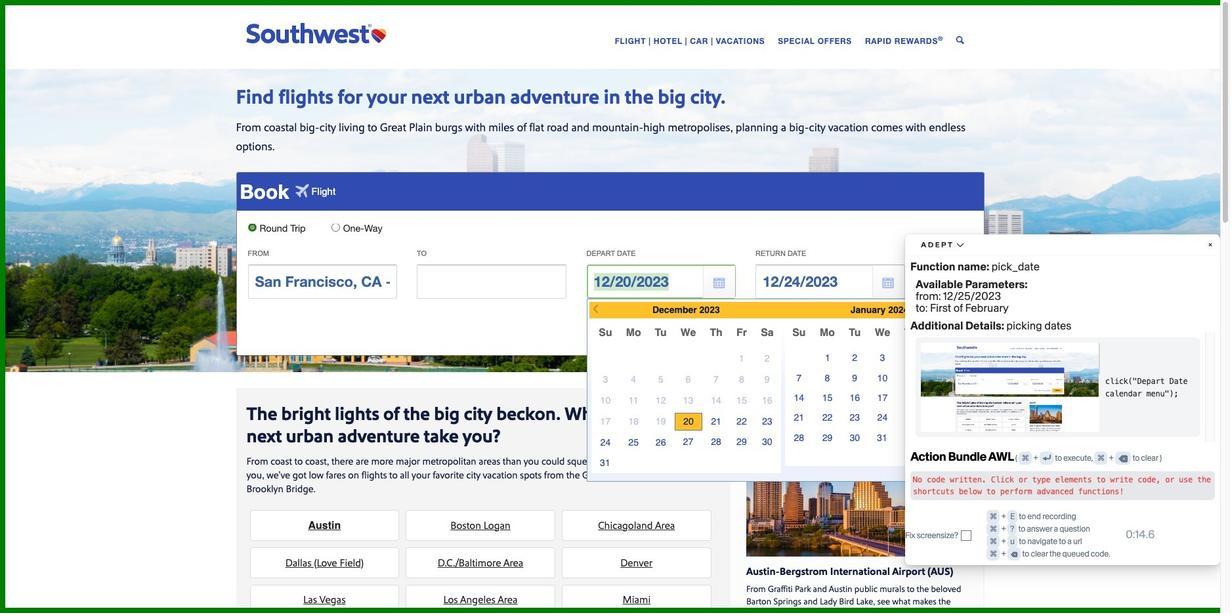 Task type: locate. For each thing, give the bounding box(es) containing it.
None text field
[[248, 265, 397, 299], [417, 265, 566, 299], [587, 265, 736, 299], [248, 265, 397, 299], [417, 265, 566, 299], [587, 265, 736, 299]]

form
[[232, 172, 985, 357]]

navigation
[[505, 32, 965, 48]]

None text field
[[756, 265, 905, 299]]

None radio
[[248, 223, 256, 232], [331, 223, 340, 232], [248, 223, 256, 232], [331, 223, 340, 232]]

main content
[[0, 373, 1221, 613]]



Task type: describe. For each thing, give the bounding box(es) containing it.
southwest image
[[246, 21, 392, 44]]

search image
[[957, 36, 965, 44]]

downtown austin texas featuring skyline view of buildings. image
[[747, 429, 968, 557]]

previous month image
[[594, 305, 598, 313]]



Task type: vqa. For each thing, say whether or not it's contained in the screenshot.
tab list
no



